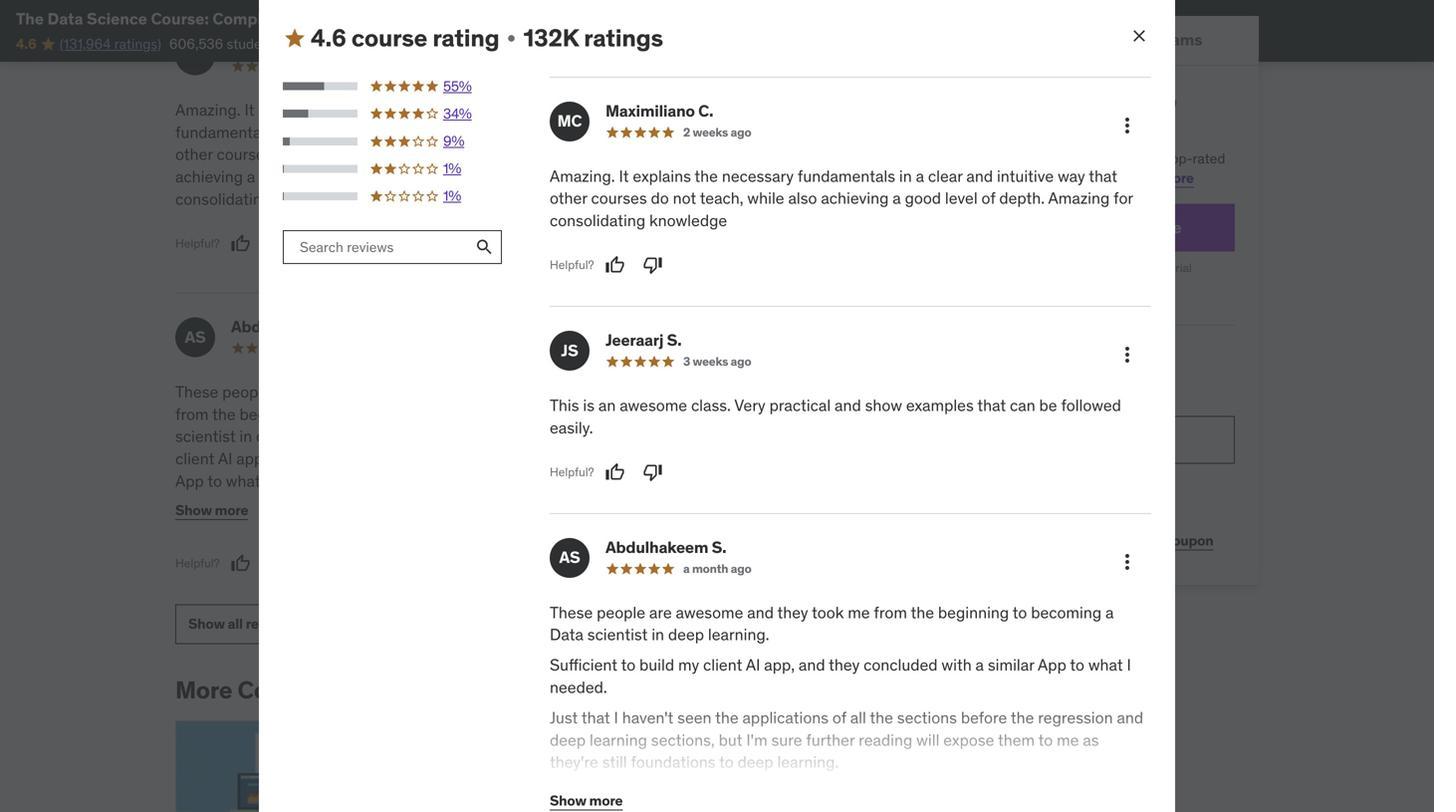 Task type: describe. For each thing, give the bounding box(es) containing it.
606,536 students
[[169, 35, 281, 53]]

great,
[[725, 382, 766, 402]]

starting
[[988, 260, 1031, 276]]

some
[[591, 471, 632, 491]]

this inside "79% off 14 hours left at this price!"
[[1063, 381, 1086, 399]]

with for courses
[[1000, 169, 1027, 187]]

making
[[735, 515, 787, 536]]

months
[[683, 340, 725, 356]]

teach, for mark review by maximiliano c. as unhelpful image
[[700, 188, 744, 208]]

l.
[[654, 316, 666, 337]]

additional actions for review by abdulhakeem s. image
[[1116, 550, 1140, 574]]

mark review by jeeraarj s. as unhelpful image
[[633, 167, 653, 187]]

concluded inside these people are awesome and they took me from the beginning to becoming a data scientist in deep learning. sufficient to build my client ai app, and they concluded with a similar app to what i needed. just that i haven't seen the applications of all the sections before the regression and deep learning sections, but i'm sure further reading will expose them to me as they're still foundations to deep learning.
[[864, 655, 938, 675]]

data inside these people are awesome and they took me from the beginning to becoming a data scientist in deep learning. sufficient to build my client ai app, and they concluded with a similar app to what i needed. just that i haven't seen the applications of all the sections before the regression and deep learning sections, but i'm sure further reading will expose them to me as they're still foundations to deep learning.
[[550, 625, 584, 645]]

0 horizontal spatial as
[[185, 327, 206, 347]]

still inside just that i haven't seen the applications of all the sections before the regression and deep learning sections, but i'm sure further reading will expose them to me as they're still foundations to deep learning.
[[228, 560, 253, 581]]

practical for mark review by jeeraarj s. as unhelpful icon on the bottom left of page
[[770, 395, 831, 416]]

for for mark review by maximiliano c. as unhelpful icon on the left top
[[468, 167, 488, 187]]

show more button for or
[[540, 491, 613, 531]]

in inside these people are awesome and they took me from the beginning to becoming a data scientist in deep learning.
[[240, 426, 252, 447]]

weeks inside the some coding related things just stop working, and steps are just completely skipped or go unexplained, making following extremely difficult. when you leave questions they take days to weeks to be answered and are usually unhelpful responses that don't solve issues.
[[664, 560, 710, 581]]

try personal plan for free
[[998, 217, 1182, 238]]

ai inside sufficient to build my client ai app, and they concluded with a similar app to what i needed.
[[218, 449, 233, 469]]

plus
[[1046, 149, 1072, 167]]

more courses by
[[175, 675, 367, 705]]

easily. for mark review by jeeraarj s. as unhelpful image
[[800, 122, 844, 142]]

intuitive for mark review by maximiliano c. as unhelpful image
[[997, 166, 1055, 186]]

they're inside just that i haven't seen the applications of all the sections before the regression and deep learning sections, but i'm sure further reading will expose them to me as they're still foundations to deep learning.
[[175, 560, 224, 581]]

my inside sufficient to build my client ai app, and they concluded with a similar app to what i needed.
[[486, 426, 507, 447]]

mark review by maximiliano c. as unhelpful image
[[269, 234, 289, 254]]

are down 'parts,'
[[677, 426, 700, 447]]

this for mark review by jeeraarj s. as unhelpful icon on the bottom left of page's mark review by jeeraarj s. as helpful image
[[550, 395, 580, 416]]

when
[[674, 538, 716, 558]]

0 horizontal spatial at
[[1034, 260, 1044, 276]]

3 weeks ago
[[684, 354, 752, 369]]

2 weeks ago
[[684, 124, 752, 140]]

dialog containing 4.6 course rating
[[259, 0, 1176, 812]]

from for these people are awesome and they took me from the beginning to becoming a data scientist in deep learning.
[[175, 404, 209, 424]]

they inside the some coding related things just stop working, and steps are just completely skipped or go unexplained, making following extremely difficult. when you leave questions they take days to weeks to be answered and are usually unhelpful responses that don't solve issues.
[[540, 560, 571, 581]]

study"
[[583, 426, 628, 447]]

mark review by abdulhakeem s. as helpful image
[[231, 553, 251, 573]]

sure inside these people are awesome and they took me from the beginning to becoming a data scientist in deep learning. sufficient to build my client ai app, and they concluded with a similar app to what i needed. just that i haven't seen the applications of all the sections before the regression and deep learning sections, but i'm sure further reading will expose them to me as they're still foundations to deep learning.
[[772, 730, 803, 750]]

0 vertical spatial jeeraarj
[[596, 34, 654, 55]]

1 vertical spatial personal
[[1024, 217, 1089, 238]]

sections, inside these people are awesome and they took me from the beginning to becoming a data scientist in deep learning. sufficient to build my client ai app, and they concluded with a similar app to what i needed. just that i haven't seen the applications of all the sections before the regression and deep learning sections, but i'm sure further reading will expose them to me as they're still foundations to deep learning.
[[651, 730, 715, 750]]

and inside these people are awesome and they took me from the beginning to becoming a data scientist in deep learning.
[[373, 382, 400, 402]]

applications inside these people are awesome and they took me from the beginning to becoming a data scientist in deep learning. sufficient to build my client ai app, and they concluded with a similar app to what i needed. just that i haven't seen the applications of all the sections before the regression and deep learning sections, but i'm sure further reading will expose them to me as they're still foundations to deep learning.
[[743, 707, 829, 728]]

my inside these people are awesome and they took me from the beginning to becoming a data scientist in deep learning. sufficient to build my client ai app, and they concluded with a similar app to what i needed. just that i haven't seen the applications of all the sections before the regression and deep learning sections, but i'm sure further reading will expose them to me as they're still foundations to deep learning.
[[679, 655, 700, 675]]

$16.58
[[1047, 260, 1084, 276]]

working,
[[540, 493, 601, 514]]

submit search image
[[475, 237, 495, 257]]

achieving for mark review by maximiliano c. as unhelpful icon on the left top
[[175, 167, 243, 187]]

further inside just that i haven't seen the applications of all the sections before the regression and deep learning sections, but i'm sure further reading will expose them to me as they're still foundations to deep learning.
[[210, 538, 259, 558]]

medium image
[[283, 26, 307, 50]]

of inside get this course, plus 11,000+ of our top-rated courses, with personal plan.
[[1128, 149, 1140, 167]]

show more for or
[[540, 501, 613, 519]]

personal inside get this course, plus 11,000+ of our top-rated courses, with personal plan.
[[1030, 169, 1084, 187]]

per
[[1086, 260, 1104, 276]]

mc for mark review by maximiliano c. as helpful icon
[[558, 111, 582, 131]]

at inside "79% off 14 hours left at this price!"
[[1048, 381, 1060, 399]]

11,000+
[[1075, 149, 1124, 167]]

foundations inside just that i haven't seen the applications of all the sections before the regression and deep learning sections, but i'm sure further reading will expose them to me as they're still foundations to deep learning.
[[257, 560, 341, 581]]

some coding related things just stop working, and steps are just completely skipped or go unexplained, making following extremely difficult. when you leave questions they take days to weeks to be answered and are usually unhelpful responses that don't solve issues.
[[540, 471, 859, 625]]

more
[[175, 675, 233, 705]]

the first 6 parts are really great, however once you get to the final parts, "deep learning" and "case study" which are supposedly the most important parts the course takes a real dive in quality.
[[540, 382, 869, 491]]

1 vertical spatial abdulhakeem
[[606, 537, 709, 557]]

what inside these people are awesome and they took me from the beginning to becoming a data scientist in deep learning. sufficient to build my client ai app, and they concluded with a similar app to what i needed. just that i haven't seen the applications of all the sections before the regression and deep learning sections, but i'm sure further reading will expose them to me as they're still foundations to deep learning.
[[1089, 655, 1124, 675]]

they inside these people are awesome and they took me from the beginning to becoming a data scientist in deep learning.
[[403, 382, 434, 402]]

not for mark review by maximiliano c. as unhelpful image
[[673, 188, 697, 208]]

expose inside these people are awesome and they took me from the beginning to becoming a data scientist in deep learning. sufficient to build my client ai app, and they concluded with a similar app to what i needed. just that i haven't seen the applications of all the sections before the regression and deep learning sections, but i'm sure further reading will expose them to me as they're still foundations to deep learning.
[[944, 730, 995, 750]]

try personal plan for free link
[[945, 204, 1236, 252]]

learn more
[[1122, 169, 1195, 187]]

maximiliano for mark review by maximiliano c. as unhelpful image
[[606, 100, 695, 121]]

lifetime
[[1059, 505, 1103, 520]]

by
[[334, 675, 362, 705]]

and inside sufficient to build my client ai app, and they concluded with a similar app to what i needed.
[[271, 449, 298, 469]]

stop
[[820, 471, 852, 491]]

students
[[227, 35, 281, 53]]

left
[[1024, 381, 1044, 399]]

sections inside these people are awesome and they took me from the beginning to becoming a data scientist in deep learning. sufficient to build my client ai app, and they concluded with a similar app to what i needed. just that i haven't seen the applications of all the sections before the regression and deep learning sections, but i'm sure further reading will expose them to me as they're still foundations to deep learning.
[[898, 707, 958, 728]]

i'm inside just that i haven't seen the applications of all the sections before the regression and deep learning sections, but i'm sure further reading will expose them to me as they're still foundations to deep learning.
[[481, 515, 503, 536]]

0 horizontal spatial just
[[704, 493, 731, 514]]

30-day money-back guarantee full lifetime access
[[1005, 480, 1175, 520]]

of inside just that i haven't seen the applications of all the sections before the regression and deep learning sections, but i'm sure further reading will expose them to me as they're still foundations to deep learning.
[[293, 493, 307, 514]]

what inside sufficient to build my client ai app, and they concluded with a similar app to what i needed.
[[226, 471, 261, 491]]

learn more link
[[1122, 169, 1195, 187]]

ai inside these people are awesome and they took me from the beginning to becoming a data scientist in deep learning. sufficient to build my client ai app, and they concluded with a similar app to what i needed. just that i haven't seen the applications of all the sections before the regression and deep learning sections, but i'm sure further reading will expose them to me as they're still foundations to deep learning.
[[746, 655, 761, 675]]

1 1% button from the top
[[283, 159, 503, 179]]

before inside these people are awesome and they took me from the beginning to becoming a data scientist in deep learning. sufficient to build my client ai app, and they concluded with a similar app to what i needed. just that i haven't seen the applications of all the sections before the regression and deep learning sections, but i'm sure further reading will expose them to me as they're still foundations to deep learning.
[[961, 707, 1008, 728]]

clear for mark review by maximiliano c. as unhelpful icon on the left top
[[306, 122, 340, 142]]

helpful? for mark review by jeeraarj s. as helpful image associated with mark review by jeeraarj s. as unhelpful image
[[540, 169, 585, 184]]

it for mark review by maximiliano c. as helpful image
[[245, 100, 255, 120]]

maximiliano c. for mark review by maximiliano c. as unhelpful image
[[606, 100, 714, 121]]

ratings)
[[114, 35, 161, 53]]

with inside these people are awesome and they took me from the beginning to becoming a data scientist in deep learning. sufficient to build my client ai app, and they concluded with a similar app to what i needed. just that i haven't seen the applications of all the sections before the regression and deep learning sections, but i'm sure further reading will expose them to me as they're still foundations to deep learning.
[[942, 655, 972, 675]]

mark review by jeeraarj s. as unhelpful image
[[643, 462, 663, 482]]

achieving for mark review by maximiliano c. as unhelpful image
[[822, 188, 889, 208]]

before inside just that i haven't seen the applications of all the sections before the regression and deep learning sections, but i'm sure further reading will expose them to me as they're still foundations to deep learning.
[[421, 493, 468, 514]]

deep inside these people are awesome and they took me from the beginning to becoming a data scientist in deep learning.
[[256, 426, 292, 447]]

way for mark review by maximiliano c. as unhelpful image
[[1058, 166, 1086, 186]]

day
[[1025, 480, 1045, 496]]

you inside the first 6 parts are really great, however once you get to the final parts, "deep learning" and "case study" which are supposedly the most important parts the course takes a real dive in quality.
[[540, 404, 565, 424]]

i'm inside these people are awesome and they took me from the beginning to becoming a data scientist in deep learning. sufficient to build my client ai app, and they concluded with a similar app to what i needed. just that i haven't seen the applications of all the sections before the regression and deep learning sections, but i'm sure further reading will expose them to me as they're still foundations to deep learning.
[[747, 730, 768, 750]]

very for mark review by jeeraarj s. as unhelpful image
[[725, 100, 756, 120]]

get
[[945, 149, 967, 167]]

however
[[770, 382, 830, 402]]

is for mark review by jeeraarj s. as unhelpful image
[[573, 100, 585, 120]]

2023
[[476, 8, 515, 29]]

unhelpful
[[620, 582, 686, 603]]

not for mark review by maximiliano c. as unhelpful icon on the left top
[[299, 144, 322, 165]]

all inside these people are awesome and they took me from the beginning to becoming a data scientist in deep learning. sufficient to build my client ai app, and they concluded with a similar app to what i needed. just that i haven't seen the applications of all the sections before the regression and deep learning sections, but i'm sure further reading will expose them to me as they're still foundations to deep learning.
[[851, 707, 867, 728]]

c. for mark review by maximiliano c. as unhelpful image
[[699, 100, 714, 121]]

are up final
[[657, 382, 679, 402]]

george l.
[[596, 316, 666, 337]]

related
[[688, 471, 738, 491]]

build inside these people are awesome and they took me from the beginning to becoming a data scientist in deep learning. sufficient to build my client ai app, and they concluded with a similar app to what i needed. just that i haven't seen the applications of all the sections before the regression and deep learning sections, but i'm sure further reading will expose them to me as they're still foundations to deep learning.
[[640, 655, 675, 675]]

30-
[[1005, 480, 1025, 496]]

further inside these people are awesome and they took me from the beginning to becoming a data scientist in deep learning. sufficient to build my client ai app, and they concluded with a similar app to what i needed. just that i haven't seen the applications of all the sections before the regression and deep learning sections, but i'm sure further reading will expose them to me as they're still foundations to deep learning.
[[807, 730, 855, 750]]

people for these people are awesome and they took me from the beginning to becoming a data scientist in deep learning. sufficient to build my client ai app, and they concluded with a similar app to what i needed. just that i haven't seen the applications of all the sections before the regression and deep learning sections, but i'm sure further reading will expose them to me as they're still foundations to deep learning.
[[597, 602, 646, 623]]

9%
[[443, 132, 465, 150]]

them inside these people are awesome and they took me from the beginning to becoming a data scientist in deep learning. sufficient to build my client ai app, and they concluded with a similar app to what i needed. just that i haven't seen the applications of all the sections before the regression and deep learning sections, but i'm sure further reading will expose them to me as they're still foundations to deep learning.
[[998, 730, 1035, 750]]

courses
[[238, 675, 329, 705]]

show for show all reviews button
[[188, 615, 225, 633]]

fundamentals for mark review by maximiliano c. as unhelpful image
[[798, 166, 896, 186]]

you inside the some coding related things just stop working, and steps are just completely skipped or go unexplained, making following extremely difficult. when you leave questions they take days to weeks to be answered and are usually unhelpful responses that don't solve issues.
[[719, 538, 745, 558]]

132k
[[524, 23, 579, 53]]

similar inside these people are awesome and they took me from the beginning to becoming a data scientist in deep learning. sufficient to build my client ai app, and they concluded with a similar app to what i needed. just that i haven't seen the applications of all the sections before the regression and deep learning sections, but i'm sure further reading will expose them to me as they're still foundations to deep learning.
[[988, 655, 1035, 675]]

good for mark review by maximiliano c. as unhelpful icon on the left top
[[259, 167, 296, 187]]

month inside 'dialog'
[[693, 561, 729, 576]]

don't
[[800, 582, 836, 603]]

"deep
[[720, 404, 762, 424]]

learn
[[1122, 169, 1158, 187]]

course inside the first 6 parts are really great, however once you get to the final parts, "deep learning" and "case study" which are supposedly the most important parts the course takes a real dive in quality.
[[682, 449, 730, 469]]

foundations inside these people are awesome and they took me from the beginning to becoming a data scientist in deep learning. sufficient to build my client ai app, and they concluded with a similar app to what i needed. just that i haven't seen the applications of all the sections before the regression and deep learning sections, but i'm sure further reading will expose them to me as they're still foundations to deep learning.
[[631, 752, 716, 772]]

rated
[[1193, 149, 1226, 167]]

final
[[642, 404, 672, 424]]

still inside these people are awesome and they took me from the beginning to becoming a data scientist in deep learning. sufficient to build my client ai app, and they concluded with a similar app to what i needed. just that i haven't seen the applications of all the sections before the regression and deep learning sections, but i'm sure further reading will expose them to me as they're still foundations to deep learning.
[[603, 752, 627, 772]]

top
[[1146, 90, 1178, 115]]

beginning for these people are awesome and they took me from the beginning to becoming a data scientist in deep learning.
[[240, 404, 311, 424]]

udemy's
[[1064, 90, 1143, 115]]

be inside the some coding related things just stop working, and steps are just completely skipped or go unexplained, making following extremely difficult. when you leave questions they take days to weeks to be answered and are usually unhelpful responses that don't solve issues.
[[732, 560, 750, 581]]

132k ratings
[[524, 23, 664, 53]]

this is an awesome class. very practical and show examples that can be followed easily. for mark review by jeeraarj s. as unhelpful icon on the bottom left of page
[[550, 395, 1122, 438]]

go
[[619, 515, 637, 536]]

and inside the first 6 parts are really great, however once you get to the final parts, "deep learning" and "case study" which are supposedly the most important parts the course takes a real dive in quality.
[[833, 404, 860, 424]]

after
[[1144, 260, 1169, 276]]

606,536
[[169, 35, 223, 53]]

which
[[631, 426, 673, 447]]

teams button
[[1099, 16, 1260, 64]]

js for mark review by jeeraarj s. as unhelpful icon on the bottom left of page
[[561, 340, 579, 361]]

money-
[[1048, 480, 1089, 496]]

concluded inside sufficient to build my client ai app, and they concluded with a similar app to what i needed.
[[336, 449, 410, 469]]

maximiliano for mark review by maximiliano c. as unhelpful icon on the left top
[[231, 34, 321, 55]]

4.6 for 4.6 course rating
[[311, 23, 346, 53]]

examples for mark review by jeeraarj s. as unhelpful image
[[581, 122, 649, 142]]

but inside just that i haven't seen the applications of all the sections before the regression and deep learning sections, but i'm sure further reading will expose them to me as they're still foundations to deep learning.
[[454, 515, 478, 536]]

this inside get this course, plus 11,000+ of our top-rated courses, with personal plan.
[[971, 149, 994, 167]]

ago for abdulhakeem s.
[[731, 561, 752, 576]]

price!
[[1090, 381, 1125, 399]]

55%
[[443, 77, 472, 95]]

haven't inside these people are awesome and they took me from the beginning to becoming a data scientist in deep learning. sufficient to build my client ai app, and they concluded with a similar app to what i needed. just that i haven't seen the applications of all the sections before the regression and deep learning sections, but i'm sure further reading will expose them to me as they're still foundations to deep learning.
[[623, 707, 674, 728]]

scientist for these people are awesome and they took me from the beginning to becoming a data scientist in deep learning. sufficient to build my client ai app, and they concluded with a similar app to what i needed. just that i haven't seen the applications of all the sections before the regression and deep learning sections, but i'm sure further reading will expose them to me as they're still foundations to deep learning.
[[588, 625, 648, 645]]

just inside just that i haven't seen the applications of all the sections before the regression and deep learning sections, but i'm sure further reading will expose them to me as they're still foundations to deep learning.
[[330, 471, 358, 491]]

sufficient inside sufficient to build my client ai app, and they concluded with a similar app to what i needed.
[[358, 426, 425, 447]]

the data science course: complete data science bootcamp 2023
[[16, 8, 515, 29]]

mark review by maximiliano c. as helpful image
[[605, 255, 625, 275]]

79% off 14 hours left at this price!
[[965, 353, 1133, 399]]

app inside sufficient to build my client ai app, and they concluded with a similar app to what i needed.
[[175, 471, 204, 491]]

explains for mark review by maximiliano c. as unhelpful icon on the left top
[[258, 100, 317, 120]]

show for or show more button
[[540, 501, 577, 519]]

knowledge for mark review by maximiliano c. as unhelpful icon on the left top
[[275, 189, 353, 209]]

show inside 'dialog'
[[550, 792, 587, 810]]

these for these people are awesome and they took me from the beginning to becoming a data scientist in deep learning. sufficient to build my client ai app, and they concluded with a similar app to what i needed. just that i haven't seen the applications of all the sections before the regression and deep learning sections, but i'm sure further reading will expose them to me as they're still foundations to deep learning.
[[550, 602, 593, 623]]

ratings
[[584, 23, 664, 53]]

way for mark review by maximiliano c. as unhelpful icon on the left top
[[436, 122, 463, 142]]

other for mark review by maximiliano c. as helpful icon
[[550, 188, 588, 208]]

plan.
[[1088, 169, 1119, 187]]

1 science from the left
[[87, 8, 147, 29]]

that inside these people are awesome and they took me from the beginning to becoming a data scientist in deep learning. sufficient to build my client ai app, and they concluded with a similar app to what i needed. just that i haven't seen the applications of all the sections before the regression and deep learning sections, but i'm sure further reading will expose them to me as they're still foundations to deep learning.
[[582, 707, 611, 728]]

try
[[998, 217, 1020, 238]]

consolidating for mark review by maximiliano c. as helpful image
[[175, 189, 271, 209]]

level for mark review by maximiliano c. as unhelpful icon on the left top
[[300, 167, 332, 187]]

while for mark review by maximiliano c. as unhelpful icon on the left top
[[373, 144, 410, 165]]

expose inside just that i haven't seen the applications of all the sections before the regression and deep learning sections, but i'm sure further reading will expose them to me as they're still foundations to deep learning.
[[348, 538, 399, 558]]

free
[[1153, 217, 1182, 238]]

but inside these people are awesome and they took me from the beginning to becoming a data scientist in deep learning. sufficient to build my client ai app, and they concluded with a similar app to what i needed. just that i haven't seen the applications of all the sections before the regression and deep learning sections, but i'm sure further reading will expose them to me as they're still foundations to deep learning.
[[719, 730, 743, 750]]

0 vertical spatial jeeraarj s.
[[596, 34, 672, 55]]

be for mark review by jeeraarj s. as unhelpful image
[[714, 122, 732, 142]]

george
[[596, 316, 650, 337]]

followed for mark review by jeeraarj s. as unhelpful icon on the bottom left of page
[[1062, 395, 1122, 416]]

quality.
[[540, 471, 591, 491]]

for for mark review by maximiliano c. as unhelpful image
[[1114, 188, 1134, 208]]

2 vertical spatial for
[[1128, 217, 1149, 238]]

courses inside "subscribe to udemy's top courses"
[[945, 116, 1017, 140]]

course,
[[997, 149, 1042, 167]]

our
[[1143, 149, 1164, 167]]

app inside these people are awesome and they took me from the beginning to becoming a data scientist in deep learning. sufficient to build my client ai app, and they concluded with a similar app to what i needed. just that i haven't seen the applications of all the sections before the regression and deep learning sections, but i'm sure further reading will expose them to me as they're still foundations to deep learning.
[[1038, 655, 1067, 675]]

rating
[[433, 23, 500, 53]]

they inside sufficient to build my client ai app, and they concluded with a similar app to what i needed.
[[301, 449, 332, 469]]

show for mark review by jeeraarj s. as unhelpful image
[[540, 122, 577, 142]]

1 horizontal spatial just
[[790, 471, 816, 491]]

as inside these people are awesome and they took me from the beginning to becoming a data scientist in deep learning. sufficient to build my client ai app, and they concluded with a similar app to what i needed. just that i haven't seen the applications of all the sections before the regression and deep learning sections, but i'm sure further reading will expose them to me as they're still foundations to deep learning.
[[1084, 730, 1100, 750]]

real
[[788, 449, 815, 469]]

the for more courses by
[[16, 8, 44, 29]]

just inside these people are awesome and they took me from the beginning to becoming a data scientist in deep learning. sufficient to build my client ai app, and they concluded with a similar app to what i needed. just that i haven't seen the applications of all the sections before the regression and deep learning sections, but i'm sure further reading will expose them to me as they're still foundations to deep learning.
[[550, 707, 578, 728]]

people for these people are awesome and they took me from the beginning to becoming a data scientist in deep learning.
[[222, 382, 271, 402]]

i inside sufficient to build my client ai app, and they concluded with a similar app to what i needed.
[[265, 471, 269, 491]]

amazing. it explains the necessary fundamentals in a clear and intuitive way that other courses do not teach, while also achieving a good level of depth. amazing for consolidating knowledge for mark review by maximiliano c. as unhelpful image
[[550, 166, 1134, 231]]

(131,964
[[60, 35, 111, 53]]

(131,964 ratings)
[[60, 35, 161, 53]]

get
[[569, 404, 593, 424]]

34%
[[443, 105, 472, 122]]

course inside 'dialog'
[[352, 23, 428, 53]]

learning inside just that i haven't seen the applications of all the sections before the regression and deep learning sections, but i'm sure further reading will expose them to me as they're still foundations to deep learning.
[[325, 515, 382, 536]]

helpful? for mark review by maximiliano c. as helpful image
[[175, 236, 220, 251]]

coupon
[[1164, 532, 1214, 550]]

0 horizontal spatial abdulhakeem
[[231, 316, 334, 337]]

similar inside sufficient to build my client ai app, and they concluded with a similar app to what i needed.
[[460, 449, 507, 469]]

beginning for these people are awesome and they took me from the beginning to becoming a data scientist in deep learning. sufficient to build my client ai app, and they concluded with a similar app to what i needed. just that i haven't seen the applications of all the sections before the regression and deep learning sections, but i'm sure further reading will expose them to me as they're still foundations to deep learning.
[[939, 602, 1010, 623]]

client inside sufficient to build my client ai app, and they concluded with a similar app to what i needed.
[[175, 449, 215, 469]]

1 vertical spatial abdulhakeem s.
[[606, 537, 727, 557]]

are up the unexplained,
[[678, 493, 701, 514]]

1 horizontal spatial month
[[1107, 260, 1141, 276]]

regression inside these people are awesome and they took me from the beginning to becoming a data scientist in deep learning. sufficient to build my client ai app, and they concluded with a similar app to what i needed. just that i haven't seen the applications of all the sections before the regression and deep learning sections, but i'm sure further reading will expose them to me as they're still foundations to deep learning.
[[1039, 707, 1114, 728]]

as inside 'dialog'
[[560, 547, 580, 568]]

class. for mark review by jeeraarj s. as unhelpful image
[[682, 100, 721, 120]]

dive
[[819, 449, 848, 469]]

that inside the some coding related things just stop working, and steps are just completely skipped or go unexplained, making following extremely difficult. when you leave questions they take days to weeks to be answered and are usually unhelpful responses that don't solve issues.
[[767, 582, 796, 603]]

are inside these people are awesome and they took me from the beginning to becoming a data scientist in deep learning.
[[275, 382, 298, 402]]

depth. for mark review by maximiliano c. as unhelpful image
[[1000, 188, 1045, 208]]

to inside these people are awesome and they took me from the beginning to becoming a data scientist in deep learning.
[[314, 404, 329, 424]]

takes
[[733, 449, 772, 469]]

solve
[[540, 605, 577, 625]]

becoming for these people are awesome and they took me from the beginning to becoming a data scientist in deep learning. sufficient to build my client ai app, and they concluded with a similar app to what i needed. just that i haven't seen the applications of all the sections before the regression and deep learning sections, but i'm sure further reading will expose them to me as they're still foundations to deep learning.
[[1032, 602, 1102, 623]]

this is an awesome class. very practical and show examples that can be followed easily. for mark review by jeeraarj s. as unhelpful image
[[540, 100, 852, 142]]

with for and
[[414, 449, 444, 469]]

questions
[[790, 538, 859, 558]]

coding
[[636, 471, 684, 491]]

difficult.
[[614, 538, 671, 558]]



Task type: locate. For each thing, give the bounding box(es) containing it.
build
[[447, 426, 482, 447], [640, 655, 675, 675]]

responses
[[690, 582, 764, 603]]

1 horizontal spatial build
[[640, 655, 675, 675]]

1 vertical spatial clear
[[929, 166, 963, 186]]

2 1% from the top
[[443, 187, 462, 205]]

amazing. for mark review by maximiliano c. as helpful icon
[[550, 166, 615, 186]]

0 horizontal spatial mc
[[183, 45, 208, 65]]

them inside just that i haven't seen the applications of all the sections before the regression and deep learning sections, but i'm sure further reading will expose them to me as they're still foundations to deep learning.
[[402, 538, 439, 558]]

0 vertical spatial sure
[[175, 538, 206, 558]]

1 vertical spatial people
[[597, 602, 646, 623]]

this
[[540, 100, 570, 120], [550, 395, 580, 416]]

1 horizontal spatial amazing
[[1049, 188, 1110, 208]]

before
[[421, 493, 468, 514], [961, 707, 1008, 728]]

app, inside sufficient to build my client ai app, and they concluded with a similar app to what i needed.
[[236, 449, 267, 469]]

clear down 55% button
[[306, 122, 340, 142]]

very
[[725, 100, 756, 120], [735, 395, 766, 416]]

and inside just that i haven't seen the applications of all the sections before the regression and deep learning sections, but i'm sure further reading will expose them to me as they're still foundations to deep learning.
[[254, 515, 281, 536]]

2 1% button from the top
[[283, 187, 503, 206]]

abdulhakeem down the unexplained,
[[606, 537, 709, 557]]

level down courses,
[[946, 188, 978, 208]]

0 vertical spatial these
[[175, 382, 219, 402]]

1 horizontal spatial maximiliano
[[606, 100, 695, 121]]

0 vertical spatial sections,
[[386, 515, 450, 536]]

beginning inside these people are awesome and they took me from the beginning to becoming a data scientist in deep learning.
[[240, 404, 311, 424]]

the
[[16, 8, 44, 29], [540, 382, 567, 402]]

parts right 6
[[616, 382, 653, 402]]

0 vertical spatial also
[[414, 144, 443, 165]]

consolidating
[[175, 189, 271, 209], [550, 210, 646, 231]]

knowledge up mark review by maximiliano c. as unhelpful icon on the left top
[[275, 189, 353, 209]]

abdulhakeem s. down the unexplained,
[[606, 537, 727, 557]]

1% button up the search reviews text box
[[283, 187, 503, 206]]

do down mark review by jeeraarj s. as unhelpful image
[[651, 188, 669, 208]]

explains for mark review by maximiliano c. as unhelpful image
[[633, 166, 691, 186]]

1 vertical spatial foundations
[[631, 752, 716, 772]]

this left price!
[[1063, 381, 1086, 399]]

still
[[228, 560, 253, 581], [603, 752, 627, 772]]

from inside these people are awesome and they took me from the beginning to becoming a data scientist in deep learning. sufficient to build my client ai app, and they concluded with a similar app to what i needed. just that i haven't seen the applications of all the sections before the regression and deep learning sections, but i'm sure further reading will expose them to me as they're still foundations to deep learning.
[[874, 602, 908, 623]]

awesome up which
[[620, 395, 688, 416]]

awesome inside these people are awesome and they took me from the beginning to becoming a data scientist in deep learning. sufficient to build my client ai app, and they concluded with a similar app to what i needed. just that i haven't seen the applications of all the sections before the regression and deep learning sections, but i'm sure further reading will expose them to me as they're still foundations to deep learning.
[[676, 602, 744, 623]]

c. right medium image
[[324, 34, 339, 55]]

these people are awesome and they took me from the beginning to becoming a data scientist in deep learning.
[[175, 382, 496, 447]]

4.6 left (131,964
[[16, 35, 36, 53]]

take
[[575, 560, 606, 581]]

amazing. for mark review by maximiliano c. as helpful image
[[175, 100, 241, 120]]

very up 'supposedly' at bottom
[[735, 395, 766, 416]]

mc down course: on the left
[[183, 45, 208, 65]]

jeeraarj s. inside 'dialog'
[[606, 330, 682, 350]]

maximiliano up mark review by jeeraarj s. as unhelpful image
[[606, 100, 695, 121]]

1 1% from the top
[[443, 160, 462, 177]]

other inside 'dialog'
[[550, 188, 588, 208]]

other for mark review by maximiliano c. as helpful image
[[175, 144, 213, 165]]

necessary
[[348, 100, 420, 120], [722, 166, 794, 186]]

took for these people are awesome and they took me from the beginning to becoming a data scientist in deep learning. sufficient to build my client ai app, and they concluded with a similar app to what i needed. just that i haven't seen the applications of all the sections before the regression and deep learning sections, but i'm sure further reading will expose them to me as they're still foundations to deep learning.
[[812, 602, 844, 623]]

1 horizontal spatial it
[[619, 166, 629, 186]]

0 vertical spatial with
[[1000, 169, 1027, 187]]

fundamentals inside 'dialog'
[[798, 166, 896, 186]]

mark review by maximiliano c. as unhelpful image
[[643, 255, 663, 275]]

be for mark review by jeeraarj s. as unhelpful icon on the bottom left of page
[[1040, 395, 1058, 416]]

me inside just that i haven't seen the applications of all the sections before the regression and deep learning sections, but i'm sure further reading will expose them to me as they're still foundations to deep learning.
[[461, 538, 483, 558]]

way left the plan.
[[1058, 166, 1086, 186]]

0 horizontal spatial science
[[87, 8, 147, 29]]

the
[[320, 100, 344, 120], [695, 166, 718, 186], [212, 404, 236, 424], [614, 404, 638, 424], [788, 426, 812, 447], [654, 449, 678, 469], [175, 493, 199, 514], [330, 493, 354, 514], [471, 493, 495, 514], [911, 602, 935, 623], [716, 707, 739, 728], [870, 707, 894, 728], [1011, 707, 1035, 728]]

necessary inside 'dialog'
[[722, 166, 794, 186]]

courses for mark review by jeeraarj s. as unhelpful image
[[217, 144, 273, 165]]

0 vertical spatial will
[[321, 538, 344, 558]]

1 vertical spatial this is an awesome class. very practical and show examples that can be followed easily.
[[550, 395, 1122, 438]]

do up mark review by maximiliano c. as unhelpful icon on the left top
[[277, 144, 295, 165]]

scientist for these people are awesome and they took me from the beginning to becoming a data scientist in deep learning.
[[175, 426, 236, 447]]

do inside 'dialog'
[[651, 188, 669, 208]]

1 horizontal spatial becoming
[[1032, 602, 1102, 623]]

level inside 'dialog'
[[946, 188, 978, 208]]

seen inside these people are awesome and they took me from the beginning to becoming a data scientist in deep learning. sufficient to build my client ai app, and they concluded with a similar app to what i needed. just that i haven't seen the applications of all the sections before the regression and deep learning sections, but i'm sure further reading will expose them to me as they're still foundations to deep learning.
[[678, 707, 712, 728]]

intuitive for mark review by maximiliano c. as unhelpful icon on the left top
[[375, 122, 432, 142]]

js right xsmall image
[[551, 45, 569, 65]]

show for show more button corresponding to app
[[175, 501, 212, 519]]

0 vertical spatial this is an awesome class. very practical and show examples that can be followed easily.
[[540, 100, 852, 142]]

practical for mark review by jeeraarj s. as unhelpful image
[[760, 100, 821, 120]]

mark review by jeeraarj s. as helpful image
[[596, 167, 615, 187], [605, 462, 625, 482]]

will
[[321, 538, 344, 558], [917, 730, 940, 750]]

just
[[330, 471, 358, 491], [550, 707, 578, 728]]

apply
[[1123, 532, 1161, 550]]

1 horizontal spatial course
[[682, 449, 730, 469]]

reading inside just that i haven't seen the applications of all the sections before the regression and deep learning sections, but i'm sure further reading will expose them to me as they're still foundations to deep learning.
[[263, 538, 317, 558]]

1 horizontal spatial further
[[807, 730, 855, 750]]

haven't inside just that i haven't seen the applications of all the sections before the regression and deep learning sections, but i'm sure further reading will expose them to me as they're still foundations to deep learning.
[[403, 471, 454, 491]]

amazing. down the 606,536
[[175, 100, 241, 120]]

it down students
[[245, 100, 255, 120]]

an for mark review by jeeraarj s. as helpful image associated with mark review by jeeraarj s. as unhelpful image
[[589, 100, 606, 120]]

helpful? left "mark review by abdulhakeem s. as helpful" icon
[[175, 556, 220, 571]]

build left '"case'
[[447, 426, 482, 447]]

1 vertical spatial parts
[[614, 449, 651, 469]]

courses
[[945, 116, 1017, 140], [217, 144, 273, 165], [591, 188, 647, 208]]

1 vertical spatial knowledge
[[650, 210, 728, 231]]

all inside just that i haven't seen the applications of all the sections before the regression and deep learning sections, but i'm sure further reading will expose them to me as they're still foundations to deep learning.
[[311, 493, 327, 514]]

4.6 right medium image
[[311, 23, 346, 53]]

way inside 'dialog'
[[1058, 166, 1086, 186]]

intuitive up try
[[997, 166, 1055, 186]]

sufficient inside these people are awesome and they took me from the beginning to becoming a data scientist in deep learning. sufficient to build my client ai app, and they concluded with a similar app to what i needed. just that i haven't seen the applications of all the sections before the regression and deep learning sections, but i'm sure further reading will expose them to me as they're still foundations to deep learning.
[[550, 655, 618, 675]]

depth. up try
[[1000, 188, 1045, 208]]

1 horizontal spatial i'm
[[747, 730, 768, 750]]

as inside just that i haven't seen the applications of all the sections before the regression and deep learning sections, but i'm sure further reading will expose them to me as they're still foundations to deep learning.
[[487, 538, 503, 558]]

0 horizontal spatial month
[[693, 561, 729, 576]]

build inside sufficient to build my client ai app, and they concluded with a similar app to what i needed.
[[447, 426, 482, 447]]

sections,
[[386, 515, 450, 536], [651, 730, 715, 750]]

beginning
[[240, 404, 311, 424], [939, 602, 1010, 623]]

knowledge for mark review by maximiliano c. as unhelpful image
[[650, 210, 728, 231]]

learning. inside just that i haven't seen the applications of all the sections before the regression and deep learning sections, but i'm sure further reading will expose them to me as they're still foundations to deep learning.
[[403, 560, 463, 581]]

apply coupon button
[[1102, 521, 1236, 561]]

0 vertical spatial beginning
[[240, 404, 311, 424]]

are up the solve on the bottom
[[540, 582, 563, 603]]

to inside "subscribe to udemy's top courses"
[[1041, 90, 1060, 115]]

0 horizontal spatial followed
[[736, 122, 797, 142]]

awesome up sufficient to build my client ai app, and they concluded with a similar app to what i needed.
[[301, 382, 369, 402]]

scientist inside these people are awesome and they took me from the beginning to becoming a data scientist in deep learning.
[[175, 426, 236, 447]]

at right left
[[1048, 381, 1060, 399]]

amazing for mark review by maximiliano c. as unhelpful icon on the left top
[[403, 167, 464, 187]]

0 vertical spatial followed
[[736, 122, 797, 142]]

ago for maximiliano c.
[[731, 124, 752, 140]]

it for mark review by maximiliano c. as helpful icon
[[619, 166, 629, 186]]

additional actions for review by jeeraarj s. image
[[1116, 343, 1140, 367]]

bootcamp
[[394, 8, 472, 29]]

helpful? for mark review by jeeraarj s. as unhelpful icon on the bottom left of page's mark review by jeeraarj s. as helpful image
[[550, 464, 595, 480]]

0 horizontal spatial sections
[[357, 493, 417, 514]]

jeeraarj s. left months
[[606, 330, 682, 350]]

access
[[1105, 505, 1143, 520]]

the for helpful?
[[540, 382, 567, 402]]

this is an awesome class. very practical and show examples that can be followed easily. up dive
[[550, 395, 1122, 438]]

amazing. inside 'dialog'
[[550, 166, 615, 186]]

1 vertical spatial client
[[704, 655, 743, 675]]

achieving inside 'dialog'
[[822, 188, 889, 208]]

0 vertical spatial seen
[[458, 471, 492, 491]]

very inside 'dialog'
[[735, 395, 766, 416]]

way down 55% on the left
[[436, 122, 463, 142]]

helpful? left mark review by maximiliano c. as helpful image
[[175, 236, 220, 251]]

steps
[[635, 493, 674, 514]]

or
[[601, 515, 615, 536]]

this down 132k
[[540, 100, 570, 120]]

skipped
[[540, 515, 597, 536]]

close modal image
[[1130, 26, 1150, 46]]

0 horizontal spatial c.
[[324, 34, 339, 55]]

0 vertical spatial easily.
[[800, 122, 844, 142]]

trial
[[1172, 260, 1193, 276]]

of inside these people are awesome and they took me from the beginning to becoming a data scientist in deep learning. sufficient to build my client ai app, and they concluded with a similar app to what i needed. just that i haven't seen the applications of all the sections before the regression and deep learning sections, but i'm sure further reading will expose them to me as they're still foundations to deep learning.
[[833, 707, 847, 728]]

1% button down 9% button
[[283, 159, 503, 179]]

supposedly
[[703, 426, 785, 447]]

applications inside just that i haven't seen the applications of all the sections before the regression and deep learning sections, but i'm sure further reading will expose them to me as they're still foundations to deep learning.
[[203, 493, 289, 514]]

courses for mark review by jeeraarj s. as unhelpful icon on the bottom left of page
[[591, 188, 647, 208]]

intuitive down 55% button
[[375, 122, 432, 142]]

for inside 'dialog'
[[1114, 188, 1134, 208]]

0 horizontal spatial 2
[[674, 340, 681, 356]]

it inside 'dialog'
[[619, 166, 629, 186]]

ago for jeeraarj s.
[[731, 354, 752, 369]]

expose
[[348, 538, 399, 558], [944, 730, 995, 750]]

1 vertical spatial 2
[[674, 340, 681, 356]]

ago for george l.
[[728, 340, 749, 356]]

0 vertical spatial not
[[299, 144, 322, 165]]

depth.
[[354, 167, 399, 187], [1000, 188, 1045, 208]]

app
[[175, 471, 204, 491], [1038, 655, 1067, 675]]

do
[[277, 144, 295, 165], [651, 188, 669, 208]]

1 vertical spatial app,
[[765, 655, 795, 675]]

this is an awesome class. very practical and show examples that can be followed easily. inside 'dialog'
[[550, 395, 1122, 438]]

followed for mark review by jeeraarj s. as unhelpful image
[[736, 122, 797, 142]]

practical inside 'dialog'
[[770, 395, 831, 416]]

science right medium image
[[329, 8, 390, 29]]

all
[[311, 493, 327, 514], [228, 615, 243, 633], [851, 707, 867, 728]]

mark review by jeeraarj s. as helpful image for mark review by jeeraarj s. as unhelpful image
[[596, 167, 615, 187]]

"case
[[540, 426, 579, 447]]

0 vertical spatial be
[[714, 122, 732, 142]]

month
[[1107, 260, 1141, 276], [693, 561, 729, 576]]

helpful? down skipped
[[540, 556, 585, 571]]

examples for mark review by jeeraarj s. as unhelpful icon on the bottom left of page
[[907, 395, 974, 416]]

consolidating up mark review by maximiliano c. as helpful image
[[175, 189, 271, 209]]

jeeraarj right 132k
[[596, 34, 654, 55]]

science up (131,964 ratings) on the left of page
[[87, 8, 147, 29]]

teams tab list
[[921, 16, 1260, 66]]

2 for c.
[[684, 124, 691, 140]]

my left '"case'
[[486, 426, 507, 447]]

way
[[436, 122, 463, 142], [1058, 166, 1086, 186]]

0 horizontal spatial can
[[685, 122, 711, 142]]

to
[[1041, 90, 1060, 115], [314, 404, 329, 424], [596, 404, 611, 424], [429, 426, 443, 447], [208, 471, 222, 491], [443, 538, 457, 558], [345, 560, 359, 581], [646, 560, 661, 581], [713, 560, 728, 581], [1013, 602, 1028, 623], [621, 655, 636, 675], [1071, 655, 1085, 675], [1039, 730, 1054, 750], [720, 752, 734, 772]]

1 vertical spatial while
[[748, 188, 785, 208]]

jeeraarj inside 'dialog'
[[606, 330, 664, 350]]

is down "132k ratings"
[[573, 100, 585, 120]]

teach, for mark review by maximiliano c. as unhelpful icon on the left top
[[326, 144, 369, 165]]

from inside these people are awesome and they took me from the beginning to becoming a data scientist in deep learning.
[[175, 404, 209, 424]]

maximiliano inside 'dialog'
[[606, 100, 695, 121]]

class. for mark review by jeeraarj s. as unhelpful icon on the bottom left of page
[[692, 395, 731, 416]]

can for mark review by jeeraarj s. as unhelpful image
[[685, 122, 711, 142]]

necessary for mark review by maximiliano c. as unhelpful icon on the left top
[[348, 100, 420, 120]]

clear for mark review by maximiliano c. as unhelpful image
[[929, 166, 963, 186]]

class. inside 'dialog'
[[692, 395, 731, 416]]

followed
[[736, 122, 797, 142], [1062, 395, 1122, 416]]

do for mark review by maximiliano c. as unhelpful image
[[651, 188, 669, 208]]

helpful? for the mark review by george l. as helpful image
[[540, 556, 585, 571]]

1 vertical spatial courses
[[217, 144, 273, 165]]

also for mark review by maximiliano c. as unhelpful icon on the left top
[[414, 144, 443, 165]]

0 vertical spatial 1% button
[[283, 159, 503, 179]]

this
[[971, 149, 994, 167], [1063, 381, 1086, 399]]

i inside just that i haven't seen the applications of all the sections before the regression and deep learning sections, but i'm sure further reading will expose them to me as they're still foundations to deep learning.
[[394, 471, 399, 491]]

a
[[294, 122, 302, 142], [916, 166, 925, 186], [247, 167, 255, 187], [893, 188, 902, 208], [407, 404, 416, 424], [448, 449, 456, 469], [776, 449, 785, 469], [684, 561, 690, 576], [1106, 602, 1115, 623], [976, 655, 985, 675]]

learning.
[[296, 426, 358, 447], [403, 560, 463, 581], [708, 625, 770, 645], [778, 752, 839, 772]]

0 vertical spatial client
[[175, 449, 215, 469]]

amazing. it explains the necessary fundamentals in a clear and intuitive way that other courses do not teach, while also achieving a good level of depth. amazing for consolidating knowledge for mark review by maximiliano c. as unhelpful icon on the left top
[[175, 100, 495, 209]]

haven't
[[403, 471, 454, 491], [623, 707, 674, 728]]

parts,
[[676, 404, 716, 424]]

1 vertical spatial c.
[[699, 100, 714, 121]]

also
[[414, 144, 443, 165], [789, 188, 818, 208]]

2 months ago
[[674, 340, 749, 356]]

course up 55% button
[[352, 23, 428, 53]]

sure inside just that i haven't seen the applications of all the sections before the regression and deep learning sections, but i'm sure further reading will expose them to me as they're still foundations to deep learning.
[[175, 538, 206, 558]]

1 vertical spatial it
[[619, 166, 629, 186]]

this inside 'dialog'
[[550, 395, 580, 416]]

an right the first
[[599, 395, 616, 416]]

can for mark review by jeeraarj s. as unhelpful icon on the bottom left of page
[[1011, 395, 1036, 416]]

achieving
[[175, 167, 243, 187], [822, 188, 889, 208]]

level for mark review by maximiliano c. as unhelpful image
[[946, 188, 978, 208]]

0 horizontal spatial maximiliano
[[231, 34, 321, 55]]

1 vertical spatial learning
[[590, 730, 648, 750]]

needed. inside sufficient to build my client ai app, and they concluded with a similar app to what i needed.
[[273, 471, 330, 491]]

necessary down 2 weeks ago
[[722, 166, 794, 186]]

consolidating for mark review by maximiliano c. as helpful icon
[[550, 210, 646, 231]]

2 for l.
[[674, 340, 681, 356]]

easily. for mark review by jeeraarj s. as unhelpful icon on the bottom left of page
[[550, 417, 593, 438]]

js for mark review by jeeraarj s. as unhelpful image
[[551, 45, 569, 65]]

1 vertical spatial jeeraarj s.
[[606, 330, 682, 350]]

0 vertical spatial abdulhakeem s.
[[231, 316, 352, 337]]

these for these people are awesome and they took me from the beginning to becoming a data scientist in deep learning.
[[175, 382, 219, 402]]

deep
[[256, 426, 292, 447], [285, 515, 321, 536], [363, 560, 399, 581], [669, 625, 705, 645], [550, 730, 586, 750], [738, 752, 774, 772]]

can
[[685, 122, 711, 142], [1011, 395, 1036, 416]]

knowledge up mark review by maximiliano c. as unhelpful image
[[650, 210, 728, 231]]

helpful? up working,
[[550, 464, 595, 480]]

1 horizontal spatial sections,
[[651, 730, 715, 750]]

parts down which
[[614, 449, 651, 469]]

1 vertical spatial amazing
[[1049, 188, 1110, 208]]

do for mark review by maximiliano c. as unhelpful icon on the left top
[[277, 144, 295, 165]]

build down unhelpful
[[640, 655, 675, 675]]

0 horizontal spatial knowledge
[[275, 189, 353, 209]]

learning. inside these people are awesome and they took me from the beginning to becoming a data scientist in deep learning.
[[296, 426, 358, 447]]

1 horizontal spatial way
[[1058, 166, 1086, 186]]

applications
[[203, 493, 289, 514], [743, 707, 829, 728]]

app, down answered
[[765, 655, 795, 675]]

a inside the first 6 parts are really great, however once you get to the final parts, "deep learning" and "case study" which are supposedly the most important parts the course takes a real dive in quality.
[[776, 449, 785, 469]]

this up '"case'
[[550, 395, 580, 416]]

for down learn
[[1114, 188, 1134, 208]]

awesome up mark review by jeeraarj s. as unhelpful image
[[610, 100, 678, 120]]

1 horizontal spatial amazing.
[[550, 166, 615, 186]]

app, down these people are awesome and they took me from the beginning to becoming a data scientist in deep learning.
[[236, 449, 267, 469]]

1 horizontal spatial intuitive
[[997, 166, 1055, 186]]

show all reviews
[[188, 615, 296, 633]]

month right per at the right top of the page
[[1107, 260, 1141, 276]]

mark review by george l. as helpful image
[[596, 553, 615, 573]]

course up related at bottom
[[682, 449, 730, 469]]

took for these people are awesome and they took me from the beginning to becoming a data scientist in deep learning.
[[438, 382, 470, 402]]

abdulhakeem down mark review by maximiliano c. as unhelpful icon on the left top
[[231, 316, 334, 337]]

0 horizontal spatial while
[[373, 144, 410, 165]]

1 vertical spatial still
[[603, 752, 627, 772]]

scientist inside these people are awesome and they took me from the beginning to becoming a data scientist in deep learning. sufficient to build my client ai app, and they concluded with a similar app to what i needed. just that i haven't seen the applications of all the sections before the regression and deep learning sections, but i'm sure further reading will expose them to me as they're still foundations to deep learning.
[[588, 625, 648, 645]]

similar
[[460, 449, 507, 469], [988, 655, 1035, 675]]

0 horizontal spatial this
[[971, 149, 994, 167]]

maximiliano down 'the data science course: complete data science bootcamp 2023'
[[231, 34, 321, 55]]

a inside these people are awesome and they took me from the beginning to becoming a data scientist in deep learning.
[[407, 404, 416, 424]]

back
[[1089, 480, 1116, 496]]

this up courses,
[[971, 149, 994, 167]]

0 horizontal spatial client
[[175, 449, 215, 469]]

2
[[684, 124, 691, 140], [674, 340, 681, 356]]

while for mark review by maximiliano c. as unhelpful image
[[748, 188, 785, 208]]

1 vertical spatial consolidating
[[550, 210, 646, 231]]

1 vertical spatial will
[[917, 730, 940, 750]]

needed. inside these people are awesome and they took me from the beginning to becoming a data scientist in deep learning. sufficient to build my client ai app, and they concluded with a similar app to what i needed. just that i haven't seen the applications of all the sections before the regression and deep learning sections, but i'm sure further reading will expose them to me as they're still foundations to deep learning.
[[550, 677, 608, 698]]

1 horizontal spatial sections
[[898, 707, 958, 728]]

examples left hours at right top
[[907, 395, 974, 416]]

sufficient to build my client ai app, and they concluded with a similar app to what i needed.
[[175, 426, 507, 491]]

0 horizontal spatial show
[[540, 122, 577, 142]]

0 horizontal spatial achieving
[[175, 167, 243, 187]]

they're inside these people are awesome and they took me from the beginning to becoming a data scientist in deep learning. sufficient to build my client ai app, and they concluded with a similar app to what i needed. just that i haven't seen the applications of all the sections before the regression and deep learning sections, but i'm sure further reading will expose them to me as they're still foundations to deep learning.
[[550, 752, 599, 772]]

will inside just that i haven't seen the applications of all the sections before the regression and deep learning sections, but i'm sure further reading will expose them to me as they're still foundations to deep learning.
[[321, 538, 344, 558]]

needed. down the solve on the bottom
[[550, 677, 608, 698]]

client inside these people are awesome and they took me from the beginning to becoming a data scientist in deep learning. sufficient to build my client ai app, and they concluded with a similar app to what i needed. just that i haven't seen the applications of all the sections before the regression and deep learning sections, but i'm sure further reading will expose them to me as they're still foundations to deep learning.
[[704, 655, 743, 675]]

reading inside these people are awesome and they took me from the beginning to becoming a data scientist in deep learning. sufficient to build my client ai app, and they concluded with a similar app to what i needed. just that i haven't seen the applications of all the sections before the regression and deep learning sections, but i'm sure further reading will expose them to me as they're still foundations to deep learning.
[[859, 730, 913, 750]]

is
[[573, 100, 585, 120], [583, 395, 595, 416]]

seen inside just that i haven't seen the applications of all the sections before the regression and deep learning sections, but i'm sure further reading will expose them to me as they're still foundations to deep learning.
[[458, 471, 492, 491]]

with
[[1000, 169, 1027, 187], [414, 449, 444, 469], [942, 655, 972, 675]]

maximiliano c. for mark review by maximiliano c. as unhelpful icon on the left top
[[231, 34, 339, 55]]

amazing. it explains the necessary fundamentals in a clear and intuitive way that other courses do not teach, while also achieving a good level of depth. amazing for consolidating knowledge inside 'dialog'
[[550, 166, 1134, 231]]

1 horizontal spatial maximiliano c.
[[606, 100, 714, 121]]

things
[[742, 471, 786, 491]]

subscribe to udemy's top courses
[[945, 90, 1178, 140]]

teach, down 2 weeks ago
[[700, 188, 744, 208]]

amazing for mark review by maximiliano c. as unhelpful image
[[1049, 188, 1110, 208]]

easily. inside 'dialog'
[[550, 417, 593, 438]]

0 horizontal spatial depth.
[[354, 167, 399, 187]]

maximiliano c. inside 'dialog'
[[606, 100, 714, 121]]

an down "132k ratings"
[[589, 100, 606, 120]]

mark review by maximiliano c. as helpful image
[[231, 234, 251, 254]]

leave
[[749, 538, 786, 558]]

for left free
[[1128, 217, 1149, 238]]

courses up mark review by maximiliano c. as helpful image
[[217, 144, 273, 165]]

a inside sufficient to build my client ai app, and they concluded with a similar app to what i needed.
[[448, 449, 456, 469]]

most
[[815, 426, 851, 447]]

data
[[47, 8, 83, 29], [290, 8, 326, 29], [419, 404, 453, 424], [550, 625, 584, 645]]

also for mark review by maximiliano c. as unhelpful image
[[789, 188, 818, 208]]

1 horizontal spatial c.
[[699, 100, 714, 121]]

0 vertical spatial way
[[436, 122, 463, 142]]

helpful? left mark review by jeeraarj s. as unhelpful image
[[540, 169, 585, 184]]

mark review by jeeraarj s. as helpful image down 'study"'
[[605, 462, 625, 482]]

not inside 'dialog'
[[673, 188, 697, 208]]

mc for mark review by maximiliano c. as helpful image
[[183, 45, 208, 65]]

teach,
[[326, 144, 369, 165], [700, 188, 744, 208]]

amazing. left mark review by jeeraarj s. as unhelpful image
[[550, 166, 615, 186]]

maximiliano
[[231, 34, 321, 55], [606, 100, 695, 121]]

an inside 'dialog'
[[599, 395, 616, 416]]

1 horizontal spatial can
[[1011, 395, 1036, 416]]

regression inside just that i haven't seen the applications of all the sections before the regression and deep learning sections, but i'm sure further reading will expose them to me as they're still foundations to deep learning.
[[175, 515, 250, 536]]

maximiliano c. down 'the data science course: complete data science bootcamp 2023'
[[231, 34, 339, 55]]

days
[[610, 560, 643, 581]]

data inside these people are awesome and they took me from the beginning to becoming a data scientist in deep learning.
[[419, 404, 453, 424]]

amazing down get this course, plus 11,000+ of our top-rated courses, with personal plan.
[[1049, 188, 1110, 208]]

examples
[[581, 122, 649, 142], [907, 395, 974, 416]]

abdulhakeem s. down mark review by maximiliano c. as unhelpful icon on the left top
[[231, 316, 352, 337]]

maximiliano c. up 2 weeks ago
[[606, 100, 714, 121]]

complete
[[213, 8, 287, 29]]

1 horizontal spatial depth.
[[1000, 188, 1045, 208]]

4.6 for 4.6
[[16, 35, 36, 53]]

1 vertical spatial amazing.
[[550, 166, 615, 186]]

teach, inside 'dialog'
[[700, 188, 744, 208]]

completely
[[734, 493, 813, 514]]

1 vertical spatial regression
[[1039, 707, 1114, 728]]

are inside these people are awesome and they took me from the beginning to becoming a data scientist in deep learning. sufficient to build my client ai app, and they concluded with a similar app to what i needed. just that i haven't seen the applications of all the sections before the regression and deep learning sections, but i'm sure further reading will expose them to me as they're still foundations to deep learning.
[[650, 602, 672, 623]]

took inside these people are awesome and they took me from the beginning to becoming a data scientist in deep learning.
[[438, 382, 470, 402]]

you
[[540, 404, 565, 424], [719, 538, 745, 558]]

of
[[1128, 149, 1140, 167], [336, 167, 350, 187], [982, 188, 996, 208], [293, 493, 307, 514], [833, 707, 847, 728]]

these inside these people are awesome and they took me from the beginning to becoming a data scientist in deep learning. sufficient to build my client ai app, and they concluded with a similar app to what i needed. just that i haven't seen the applications of all the sections before the regression and deep learning sections, but i'm sure further reading will expose them to me as they're still foundations to deep learning.
[[550, 602, 593, 623]]

0 horizontal spatial from
[[175, 404, 209, 424]]

1 horizontal spatial foundations
[[631, 752, 716, 772]]

this for mark review by jeeraarj s. as helpful image associated with mark review by jeeraarj s. as unhelpful image
[[540, 100, 570, 120]]

explains down 2 weeks ago
[[633, 166, 691, 186]]

weeks for maximiliano c.
[[693, 124, 729, 140]]

top-
[[1167, 149, 1193, 167]]

these inside these people are awesome and they took me from the beginning to becoming a data scientist in deep learning.
[[175, 382, 219, 402]]

first
[[571, 382, 599, 402]]

just that i haven't seen the applications of all the sections before the regression and deep learning sections, but i'm sure further reading will expose them to me as they're still foundations to deep learning.
[[175, 471, 503, 581]]

additional actions for review by maximiliano c. image
[[1116, 113, 1140, 137]]

0 horizontal spatial explains
[[258, 100, 317, 120]]

awesome down a month ago
[[676, 602, 744, 623]]

0 horizontal spatial concluded
[[336, 449, 410, 469]]

mark review by george l. as unhelpful image
[[633, 553, 653, 573]]

important
[[540, 449, 610, 469]]

helpful? left mark review by maximiliano c. as helpful icon
[[550, 257, 595, 273]]

1 vertical spatial maximiliano
[[606, 100, 695, 121]]

starting at $16.58 per month after trial
[[988, 260, 1193, 276]]

helpful? for mark review by maximiliano c. as helpful icon
[[550, 257, 595, 273]]

extremely
[[540, 538, 610, 558]]

answered
[[754, 560, 822, 581]]

very for mark review by jeeraarj s. as unhelpful icon on the bottom left of page
[[735, 395, 766, 416]]

all inside button
[[228, 615, 243, 633]]

are down mark review by george l. as unhelpful "icon"
[[650, 602, 672, 623]]

took
[[438, 382, 470, 402], [812, 602, 844, 623]]

from for these people are awesome and they took me from the beginning to becoming a data scientist in deep learning. sufficient to build my client ai app, and they concluded with a similar app to what i needed. just that i haven't seen the applications of all the sections before the regression and deep learning sections, but i'm sure further reading will expose them to me as they're still foundations to deep learning.
[[874, 602, 908, 623]]

mark review by jeeraarj s. as helpful image for mark review by jeeraarj s. as unhelpful icon on the bottom left of page
[[605, 462, 625, 482]]

app,
[[236, 449, 267, 469], [765, 655, 795, 675]]

1 vertical spatial maximiliano c.
[[606, 100, 714, 121]]

teach, down 34% button
[[326, 144, 369, 165]]

1 horizontal spatial client
[[704, 655, 743, 675]]

personal down plus
[[1030, 169, 1084, 187]]

34% button
[[283, 104, 503, 124]]

1 vertical spatial concluded
[[864, 655, 938, 675]]

1 horizontal spatial courses
[[591, 188, 647, 208]]

mark review by jeeraarj s. as helpful image left mark review by jeeraarj s. as unhelpful image
[[596, 167, 615, 187]]

you up '"case'
[[540, 404, 565, 424]]

1 vertical spatial for
[[1114, 188, 1134, 208]]

with inside sufficient to build my client ai app, and they concluded with a similar app to what i needed.
[[414, 449, 444, 469]]

show down 132k
[[540, 122, 577, 142]]

will inside these people are awesome and they took me from the beginning to becoming a data scientist in deep learning. sufficient to build my client ai app, and they concluded with a similar app to what i needed. just that i haven't seen the applications of all the sections before the regression and deep learning sections, but i'm sure further reading will expose them to me as they're still foundations to deep learning.
[[917, 730, 940, 750]]

at left $16.58
[[1034, 260, 1044, 276]]

1 horizontal spatial also
[[789, 188, 818, 208]]

an for mark review by jeeraarj s. as unhelpful icon on the bottom left of page's mark review by jeeraarj s. as helpful image
[[599, 395, 616, 416]]

level down 9% button
[[300, 167, 332, 187]]

Search reviews text field
[[283, 230, 468, 264]]

they're
[[175, 560, 224, 581], [550, 752, 599, 772]]

in inside these people are awesome and they took me from the beginning to becoming a data scientist in deep learning. sufficient to build my client ai app, and they concluded with a similar app to what i needed. just that i haven't seen the applications of all the sections before the regression and deep learning sections, but i'm sure further reading will expose them to me as they're still foundations to deep learning.
[[652, 625, 665, 645]]

show more for app
[[175, 501, 249, 519]]

0 horizontal spatial i'm
[[481, 515, 503, 536]]

1 vertical spatial followed
[[1062, 395, 1122, 416]]

examples up mark review by jeeraarj s. as unhelpful image
[[581, 122, 649, 142]]

the inside the first 6 parts are really great, however once you get to the final parts, "deep learning" and "case study" which are supposedly the most important parts the course takes a real dive in quality.
[[540, 382, 567, 402]]

2 science from the left
[[329, 8, 390, 29]]

month down when
[[693, 561, 729, 576]]

show more button for app
[[175, 491, 249, 531]]

this is an awesome class. very practical and show examples that can be followed easily.
[[540, 100, 852, 142], [550, 395, 1122, 438]]

1 vertical spatial but
[[719, 730, 743, 750]]

is for mark review by jeeraarj s. as unhelpful icon on the bottom left of page
[[583, 395, 595, 416]]

0 vertical spatial depth.
[[354, 167, 399, 187]]

to inside the first 6 parts are really great, however once you get to the final parts, "deep learning" and "case study" which are supposedly the most important parts the course takes a real dive in quality.
[[596, 404, 611, 424]]

0 vertical spatial this
[[540, 100, 570, 120]]

0 vertical spatial c.
[[324, 34, 339, 55]]

becoming inside these people are awesome and they took me from the beginning to becoming a data scientist in deep learning.
[[333, 404, 403, 424]]

mc down 132k
[[558, 111, 582, 131]]

ago
[[731, 124, 752, 140], [728, 340, 749, 356], [731, 354, 752, 369], [731, 561, 752, 576]]

while down 2 weeks ago
[[748, 188, 785, 208]]

0 vertical spatial parts
[[616, 382, 653, 402]]

necessary for mark review by maximiliano c. as unhelpful image
[[722, 166, 794, 186]]

took inside these people are awesome and they took me from the beginning to becoming a data scientist in deep learning. sufficient to build my client ai app, and they concluded with a similar app to what i needed. just that i haven't seen the applications of all the sections before the regression and deep learning sections, but i'm sure further reading will expose them to me as they're still foundations to deep learning.
[[812, 602, 844, 623]]

0 horizontal spatial course
[[352, 23, 428, 53]]

0 horizontal spatial easily.
[[550, 417, 593, 438]]

dialog
[[259, 0, 1176, 812]]

1 vertical spatial practical
[[770, 395, 831, 416]]

0 horizontal spatial learning
[[325, 515, 382, 536]]

xsmall image
[[504, 30, 520, 46]]

not down 34% button
[[299, 144, 322, 165]]

jeeraarj up 6
[[606, 330, 664, 350]]

courses down mark review by jeeraarj s. as unhelpful image
[[591, 188, 647, 208]]

just down real
[[790, 471, 816, 491]]

just down related at bottom
[[704, 493, 731, 514]]

really
[[683, 382, 721, 402]]

personal up $16.58
[[1024, 217, 1089, 238]]

2 vertical spatial courses
[[591, 188, 647, 208]]

show all reviews button
[[175, 604, 309, 644]]

that inside just that i haven't seen the applications of all the sections before the regression and deep learning sections, but i'm sure further reading will expose them to me as they're still foundations to deep learning.
[[362, 471, 391, 491]]

clear left the course,
[[929, 166, 963, 186]]

it
[[245, 100, 255, 120], [619, 166, 629, 186]]

courses,
[[945, 169, 997, 187]]

0 horizontal spatial you
[[540, 404, 565, 424]]

courses down subscribe
[[945, 116, 1017, 140]]

my down unhelpful
[[679, 655, 700, 675]]

0 vertical spatial necessary
[[348, 100, 420, 120]]

becoming for these people are awesome and they took me from the beginning to becoming a data scientist in deep learning.
[[333, 404, 403, 424]]

beginning inside these people are awesome and they took me from the beginning to becoming a data scientist in deep learning. sufficient to build my client ai app, and they concluded with a similar app to what i needed. just that i haven't seen the applications of all the sections before the regression and deep learning sections, but i'm sure further reading will expose them to me as they're still foundations to deep learning.
[[939, 602, 1010, 623]]

0 horizontal spatial abdulhakeem s.
[[231, 316, 352, 337]]

consolidating up mark review by maximiliano c. as helpful icon
[[550, 210, 646, 231]]

1 vertical spatial month
[[693, 561, 729, 576]]

learning"
[[766, 404, 829, 424]]



Task type: vqa. For each thing, say whether or not it's contained in the screenshot.
Data Science element
no



